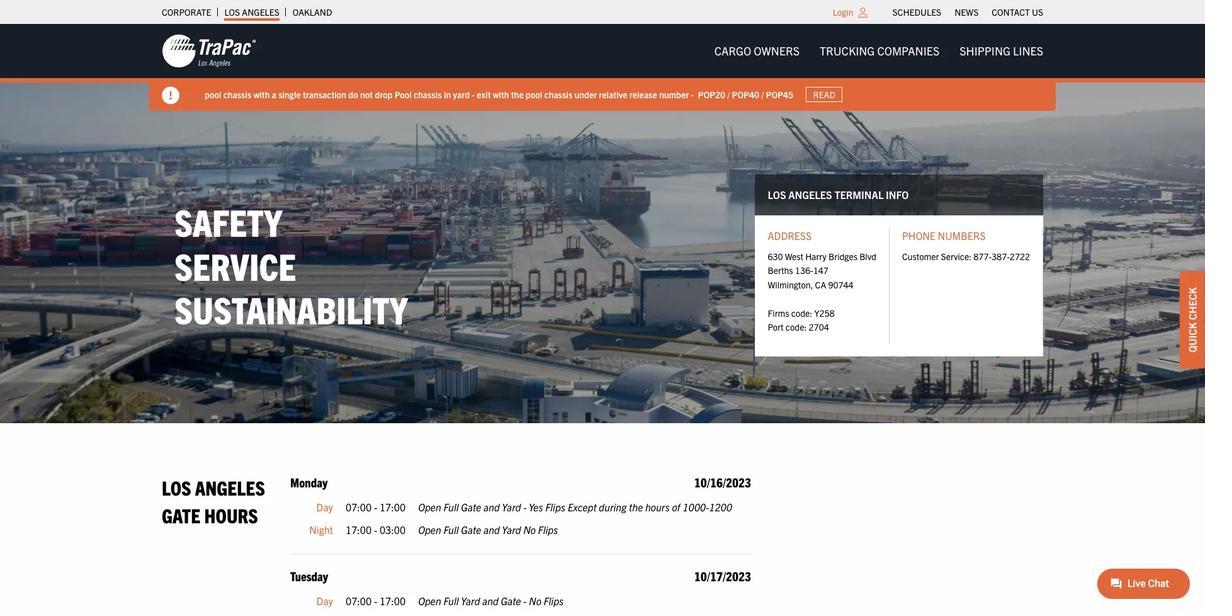 Task type: locate. For each thing, give the bounding box(es) containing it.
corporate
[[162, 6, 211, 18]]

shipping lines link
[[950, 38, 1054, 64]]

with left a
[[254, 89, 270, 100]]

1 horizontal spatial /
[[762, 89, 764, 100]]

1 full from the top
[[444, 501, 459, 514]]

angeles inside los angeles gate hours
[[195, 475, 265, 500]]

blvd
[[860, 251, 877, 262]]

schedules
[[893, 6, 942, 18]]

2 vertical spatial open
[[418, 595, 441, 607]]

1 vertical spatial and
[[484, 523, 500, 536]]

angeles up the address
[[789, 188, 832, 201]]

0 horizontal spatial los
[[162, 475, 191, 500]]

0 vertical spatial open
[[418, 501, 441, 514]]

0 horizontal spatial chassis
[[223, 89, 252, 100]]

los angeles image
[[162, 33, 256, 69]]

chassis left the under
[[545, 89, 573, 100]]

open full gate and yard -  yes flips except during the hours of 1000-1200
[[418, 501, 732, 514]]

trucking
[[820, 43, 875, 58]]

1 open from the top
[[418, 501, 441, 514]]

0 vertical spatial menu bar
[[886, 3, 1050, 21]]

gate for open full gate and yard -  yes flips except during the hours of 1000-1200
[[461, 501, 481, 514]]

yard
[[502, 501, 521, 514], [502, 523, 521, 536], [461, 595, 480, 607]]

3 open from the top
[[418, 595, 441, 607]]

0 vertical spatial angeles
[[242, 6, 280, 18]]

2 vertical spatial 17:00
[[380, 595, 406, 607]]

03:00
[[380, 523, 406, 536]]

2 vertical spatial full
[[444, 595, 459, 607]]

0 horizontal spatial /
[[728, 89, 730, 100]]

17:00 for monday
[[380, 501, 406, 514]]

1 horizontal spatial pool
[[526, 89, 542, 100]]

1 vertical spatial the
[[629, 501, 643, 514]]

code: right port at the right bottom of the page
[[786, 321, 807, 333]]

1 vertical spatial los
[[768, 188, 786, 201]]

630 west harry bridges blvd berths 136-147 wilmington, ca 90744
[[768, 251, 877, 290]]

quick check
[[1187, 287, 1199, 352]]

1 07:00 - 17:00 from the top
[[346, 501, 406, 514]]

the left hours
[[629, 501, 643, 514]]

pool right the exit
[[526, 89, 542, 100]]

full for tuesday
[[444, 595, 459, 607]]

los
[[224, 6, 240, 18], [768, 188, 786, 201], [162, 475, 191, 500]]

menu bar containing cargo owners
[[705, 38, 1054, 64]]

10/17/2023
[[695, 568, 751, 584]]

2 vertical spatial angeles
[[195, 475, 265, 500]]

/ left pop40
[[728, 89, 730, 100]]

los angeles gate hours
[[162, 475, 265, 527]]

1 horizontal spatial chassis
[[414, 89, 442, 100]]

2 horizontal spatial los
[[768, 188, 786, 201]]

1 vertical spatial 07:00 - 17:00
[[346, 595, 406, 607]]

1 vertical spatial day
[[317, 595, 333, 607]]

/ left pop45
[[762, 89, 764, 100]]

2 07:00 - 17:00 from the top
[[346, 595, 406, 607]]

1 vertical spatial 07:00
[[346, 595, 372, 607]]

1 07:00 from the top
[[346, 501, 372, 514]]

menu bar up "shipping" on the right top
[[886, 3, 1050, 21]]

877-
[[974, 251, 992, 262]]

90744
[[829, 279, 854, 290]]

day
[[317, 501, 333, 514], [317, 595, 333, 607]]

1 pool from the left
[[205, 89, 221, 100]]

1 vertical spatial flips
[[538, 523, 558, 536]]

chassis
[[223, 89, 252, 100], [414, 89, 442, 100], [545, 89, 573, 100]]

2 vertical spatial los
[[162, 475, 191, 500]]

gate
[[461, 501, 481, 514], [162, 502, 200, 527], [461, 523, 481, 536], [501, 595, 521, 607]]

with right the exit
[[493, 89, 509, 100]]

customer service: 877-387-2722
[[903, 251, 1030, 262]]

gate inside los angeles gate hours
[[162, 502, 200, 527]]

menu bar down light icon
[[705, 38, 1054, 64]]

0 vertical spatial 17:00
[[380, 501, 406, 514]]

quick check link
[[1180, 271, 1206, 368]]

banner
[[0, 24, 1206, 111]]

17:00 - 03:00
[[346, 523, 406, 536]]

oakland
[[293, 6, 332, 18]]

schedules link
[[893, 3, 942, 21]]

0 vertical spatial and
[[484, 501, 500, 514]]

oakland link
[[293, 3, 332, 21]]

cargo
[[715, 43, 752, 58]]

y258
[[815, 307, 835, 318]]

2 day from the top
[[317, 595, 333, 607]]

0 vertical spatial the
[[511, 89, 524, 100]]

2 vertical spatial yard
[[461, 595, 480, 607]]

los for los angeles gate hours
[[162, 475, 191, 500]]

no
[[524, 523, 536, 536], [529, 595, 542, 607]]

quick
[[1187, 322, 1199, 352]]

pool right solid image
[[205, 89, 221, 100]]

us
[[1032, 6, 1044, 18]]

147
[[814, 265, 829, 276]]

code:
[[792, 307, 813, 318], [786, 321, 807, 333]]

code: up 2704 in the right of the page
[[792, 307, 813, 318]]

2 with from the left
[[493, 89, 509, 100]]

with
[[254, 89, 270, 100], [493, 89, 509, 100]]

wilmington,
[[768, 279, 813, 290]]

0 horizontal spatial with
[[254, 89, 270, 100]]

136-
[[795, 265, 814, 276]]

0 vertical spatial los
[[224, 6, 240, 18]]

hours
[[646, 501, 670, 514]]

1 vertical spatial open
[[418, 523, 441, 536]]

companies
[[878, 43, 940, 58]]

angeles left oakland
[[242, 6, 280, 18]]

0 vertical spatial flips
[[546, 501, 566, 514]]

1 vertical spatial yard
[[502, 523, 521, 536]]

login link
[[833, 6, 854, 18]]

day down tuesday
[[317, 595, 333, 607]]

angeles up hours
[[195, 475, 265, 500]]

pop20
[[698, 89, 726, 100]]

trucking companies
[[820, 43, 940, 58]]

menu bar
[[886, 3, 1050, 21], [705, 38, 1054, 64]]

0 vertical spatial full
[[444, 501, 459, 514]]

los inside los angeles link
[[224, 6, 240, 18]]

17:00
[[380, 501, 406, 514], [346, 523, 372, 536], [380, 595, 406, 607]]

night
[[309, 523, 333, 536]]

1 vertical spatial full
[[444, 523, 459, 536]]

open
[[418, 501, 441, 514], [418, 523, 441, 536], [418, 595, 441, 607]]

0 vertical spatial 07:00 - 17:00
[[346, 501, 406, 514]]

the right the exit
[[511, 89, 524, 100]]

chassis left in
[[414, 89, 442, 100]]

07:00 - 17:00 for tuesday
[[346, 595, 406, 607]]

and
[[484, 501, 500, 514], [484, 523, 500, 536], [482, 595, 499, 607]]

0 vertical spatial day
[[317, 501, 333, 514]]

1 vertical spatial no
[[529, 595, 542, 607]]

1 horizontal spatial los
[[224, 6, 240, 18]]

solid image
[[162, 87, 180, 105]]

2 vertical spatial flips
[[544, 595, 564, 607]]

los angeles
[[224, 6, 280, 18]]

a
[[272, 89, 276, 100]]

1 horizontal spatial with
[[493, 89, 509, 100]]

owners
[[754, 43, 800, 58]]

terminal
[[835, 188, 884, 201]]

angeles
[[242, 6, 280, 18], [789, 188, 832, 201], [195, 475, 265, 500]]

contact us link
[[992, 3, 1044, 21]]

2 vertical spatial and
[[482, 595, 499, 607]]

0 horizontal spatial pool
[[205, 89, 221, 100]]

flips for 10/16/2023
[[546, 501, 566, 514]]

1 vertical spatial menu bar
[[705, 38, 1054, 64]]

customer
[[903, 251, 939, 262]]

open for tuesday
[[418, 595, 441, 607]]

cargo owners
[[715, 43, 800, 58]]

service:
[[941, 251, 972, 262]]

pool
[[395, 89, 412, 100]]

safety service sustainability
[[174, 199, 408, 332]]

tuesday
[[290, 568, 328, 584]]

chassis left a
[[223, 89, 252, 100]]

release
[[630, 89, 657, 100]]

07:00
[[346, 501, 372, 514], [346, 595, 372, 607]]

except
[[568, 501, 597, 514]]

2 full from the top
[[444, 523, 459, 536]]

and for tuesday
[[482, 595, 499, 607]]

2 07:00 from the top
[[346, 595, 372, 607]]

los angeles terminal info
[[768, 188, 909, 201]]

and for monday
[[484, 501, 500, 514]]

login
[[833, 6, 854, 18]]

1 vertical spatial angeles
[[789, 188, 832, 201]]

0 vertical spatial 07:00
[[346, 501, 372, 514]]

pop40
[[732, 89, 760, 100]]

not
[[360, 89, 373, 100]]

of
[[672, 501, 681, 514]]

1 day from the top
[[317, 501, 333, 514]]

number
[[659, 89, 689, 100]]

los inside los angeles gate hours
[[162, 475, 191, 500]]

2 open from the top
[[418, 523, 441, 536]]

phone
[[903, 230, 936, 242]]

1 vertical spatial code:
[[786, 321, 807, 333]]

flips
[[546, 501, 566, 514], [538, 523, 558, 536], [544, 595, 564, 607]]

the
[[511, 89, 524, 100], [629, 501, 643, 514]]

2 horizontal spatial chassis
[[545, 89, 573, 100]]

2 chassis from the left
[[414, 89, 442, 100]]

0 vertical spatial yard
[[502, 501, 521, 514]]

day up 'night'
[[317, 501, 333, 514]]

day for monday
[[317, 501, 333, 514]]

pool
[[205, 89, 221, 100], [526, 89, 542, 100]]

berths
[[768, 265, 793, 276]]

cargo owners menu item
[[705, 38, 810, 64]]

info
[[886, 188, 909, 201]]

2 / from the left
[[762, 89, 764, 100]]

3 full from the top
[[444, 595, 459, 607]]



Task type: describe. For each thing, give the bounding box(es) containing it.
full for monday
[[444, 501, 459, 514]]

open full yard and gate - no flips
[[418, 595, 564, 607]]

yard for -
[[502, 501, 521, 514]]

west
[[785, 251, 804, 262]]

trucking companies link
[[810, 38, 950, 64]]

read link
[[806, 87, 843, 102]]

under
[[575, 89, 597, 100]]

0 vertical spatial no
[[524, 523, 536, 536]]

open full gate and yard no flips
[[418, 523, 558, 536]]

0 horizontal spatial the
[[511, 89, 524, 100]]

lines
[[1013, 43, 1044, 58]]

630
[[768, 251, 783, 262]]

check
[[1187, 287, 1199, 320]]

1000-
[[683, 501, 709, 514]]

los angeles link
[[224, 3, 280, 21]]

contact
[[992, 6, 1030, 18]]

monday
[[290, 474, 328, 490]]

bridges
[[829, 251, 858, 262]]

corporate link
[[162, 3, 211, 21]]

2704
[[809, 321, 829, 333]]

light image
[[859, 8, 868, 18]]

0 vertical spatial code:
[[792, 307, 813, 318]]

transaction
[[303, 89, 346, 100]]

drop
[[375, 89, 393, 100]]

shipping lines
[[960, 43, 1044, 58]]

gate for los angeles gate hours
[[162, 502, 200, 527]]

2 pool from the left
[[526, 89, 542, 100]]

firms
[[768, 307, 790, 318]]

387-
[[992, 251, 1010, 262]]

phone numbers
[[903, 230, 986, 242]]

relative
[[599, 89, 628, 100]]

pool chassis with a single transaction  do not drop pool chassis in yard -  exit with the pool chassis under relative release number -  pop20 / pop40 / pop45
[[205, 89, 794, 100]]

07:00 for tuesday
[[346, 595, 372, 607]]

banner containing cargo owners
[[0, 24, 1206, 111]]

los for los angeles
[[224, 6, 240, 18]]

menu bar inside banner
[[705, 38, 1054, 64]]

1 / from the left
[[728, 89, 730, 100]]

yes
[[529, 501, 543, 514]]

contact us
[[992, 6, 1044, 18]]

cargo owners link
[[705, 38, 810, 64]]

los for los angeles terminal info
[[768, 188, 786, 201]]

1200
[[709, 501, 732, 514]]

sustainability
[[174, 286, 408, 332]]

angeles for los angeles gate hours
[[195, 475, 265, 500]]

numbers
[[938, 230, 986, 242]]

read
[[813, 89, 836, 100]]

angeles for los angeles terminal info
[[789, 188, 832, 201]]

3 chassis from the left
[[545, 89, 573, 100]]

1 with from the left
[[254, 89, 270, 100]]

address
[[768, 230, 812, 242]]

gate for open full gate and yard no flips
[[461, 523, 481, 536]]

do
[[348, 89, 358, 100]]

1 horizontal spatial the
[[629, 501, 643, 514]]

menu bar containing schedules
[[886, 3, 1050, 21]]

open for monday
[[418, 501, 441, 514]]

day for tuesday
[[317, 595, 333, 607]]

shipping
[[960, 43, 1011, 58]]

exit
[[477, 89, 491, 100]]

1 chassis from the left
[[223, 89, 252, 100]]

07:00 - 17:00 for monday
[[346, 501, 406, 514]]

port
[[768, 321, 784, 333]]

during
[[599, 501, 627, 514]]

news
[[955, 6, 979, 18]]

firms code:  y258 port code:  2704
[[768, 307, 835, 333]]

2722
[[1010, 251, 1030, 262]]

hours
[[204, 502, 258, 527]]

harry
[[806, 251, 827, 262]]

17:00 for tuesday
[[380, 595, 406, 607]]

safety
[[174, 199, 282, 245]]

10/16/2023
[[695, 474, 751, 490]]

07:00 for monday
[[346, 501, 372, 514]]

yard
[[453, 89, 470, 100]]

1 vertical spatial 17:00
[[346, 523, 372, 536]]

flips for 10/17/2023
[[544, 595, 564, 607]]

angeles for los angeles
[[242, 6, 280, 18]]

pop45
[[766, 89, 794, 100]]

ca
[[815, 279, 826, 290]]

yard for no
[[502, 523, 521, 536]]

in
[[444, 89, 451, 100]]

news link
[[955, 3, 979, 21]]

single
[[278, 89, 301, 100]]



Task type: vqa. For each thing, say whether or not it's contained in the screenshot.
Empty In / Load Out – Appointment Only Required for Load Out. Export Load in / Empty out – Export appointment required. Export Load In / Import Load Out – exemption for Load In when Load Out appointment secured. Export Load In / Import Load Out – exemption for Load Out when Load In appointment secured.
no



